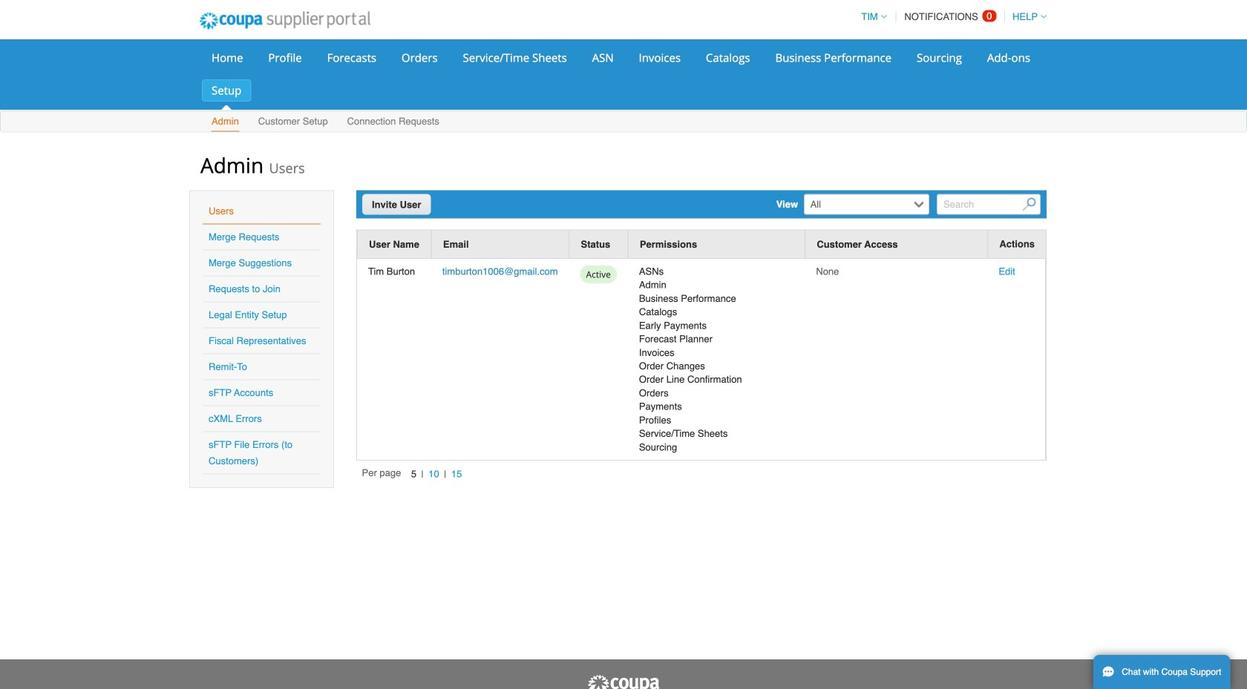 Task type: describe. For each thing, give the bounding box(es) containing it.
search image
[[1023, 198, 1036, 211]]

permissions element
[[628, 231, 805, 259]]

0 vertical spatial coupa supplier portal image
[[189, 2, 381, 39]]



Task type: locate. For each thing, give the bounding box(es) containing it.
customer access element
[[805, 231, 988, 259]]

1 vertical spatial coupa supplier portal image
[[587, 675, 661, 690]]

Search text field
[[937, 194, 1041, 215]]

coupa supplier portal image
[[189, 2, 381, 39], [587, 675, 661, 690]]

status element
[[569, 231, 628, 259]]

1 horizontal spatial coupa supplier portal image
[[587, 675, 661, 690]]

1 vertical spatial navigation
[[362, 467, 467, 483]]

1 horizontal spatial navigation
[[855, 2, 1047, 31]]

email element
[[431, 231, 569, 259]]

navigation
[[855, 2, 1047, 31], [362, 467, 467, 483]]

user name element
[[357, 231, 431, 259]]

0 vertical spatial navigation
[[855, 2, 1047, 31]]

0 horizontal spatial coupa supplier portal image
[[189, 2, 381, 39]]

0 horizontal spatial navigation
[[362, 467, 467, 483]]



Task type: vqa. For each thing, say whether or not it's contained in the screenshot.
top Coupa Supplier Portal image
yes



